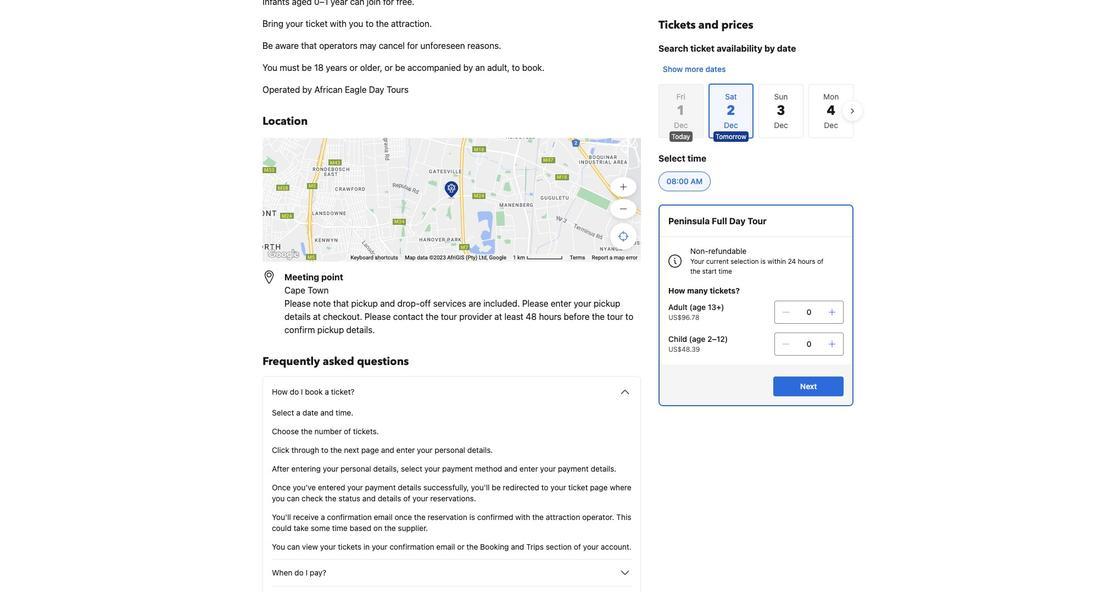 Task type: describe. For each thing, give the bounding box(es) containing it.
for
[[407, 41, 418, 51]]

meeting point cape town please note that pickup and drop-off services are included. please enter your pickup details at checkout.    please contact the tour provider at least 48 hours before the tour to confirm pickup details.
[[285, 272, 634, 335]]

availability
[[717, 43, 763, 53]]

selection
[[731, 257, 759, 266]]

1 vertical spatial enter
[[397, 445, 415, 455]]

1 km
[[513, 255, 527, 261]]

2 vertical spatial details
[[378, 494, 402, 503]]

eagle
[[345, 85, 367, 95]]

terms link
[[570, 255, 586, 261]]

of right section
[[574, 542, 581, 551]]

select
[[401, 464, 423, 473]]

2 horizontal spatial please
[[523, 298, 549, 308]]

attraction
[[546, 512, 581, 522]]

you'll receive a confirmation email once the reservation is confirmed with the attraction operator. this could take some time based on the supplier.
[[272, 512, 632, 533]]

click through to the next page and enter your personal details.
[[272, 445, 493, 455]]

1 horizontal spatial confirmation
[[390, 542, 435, 551]]

after
[[272, 464, 290, 473]]

operator.
[[583, 512, 615, 522]]

before
[[564, 312, 590, 322]]

of left tickets.
[[344, 427, 351, 436]]

your
[[691, 257, 705, 266]]

and inside meeting point cape town please note that pickup and drop-off services are included. please enter your pickup details at checkout.    please contact the tour provider at least 48 hours before the tour to confirm pickup details.
[[380, 298, 395, 308]]

provider
[[460, 312, 493, 322]]

0 horizontal spatial or
[[350, 63, 358, 73]]

you've
[[293, 483, 316, 492]]

do for when
[[295, 568, 304, 577]]

some
[[311, 523, 330, 533]]

you'll
[[272, 512, 291, 522]]

map region
[[203, 48, 765, 330]]

that inside meeting point cape town please note that pickup and drop-off services are included. please enter your pickup details at checkout.    please contact the tour provider at least 48 hours before the tour to confirm pickup details.
[[333, 298, 349, 308]]

you for you must be 18 years or older, or be accompanied by an adult, to book.
[[263, 63, 278, 73]]

0 for child (age 2–12)
[[807, 339, 812, 349]]

within
[[768, 257, 787, 266]]

map data ©2023 afrigis (pty) ltd, google
[[405, 255, 507, 261]]

2–12)
[[708, 334, 729, 344]]

your inside meeting point cape town please note that pickup and drop-off services are included. please enter your pickup details at checkout.    please contact the tour provider at least 48 hours before the tour to confirm pickup details.
[[574, 298, 592, 308]]

2 vertical spatial enter
[[520, 464, 539, 473]]

and up "details,"
[[381, 445, 395, 455]]

and up redirected in the left of the page
[[505, 464, 518, 473]]

trips
[[527, 542, 544, 551]]

full
[[712, 216, 728, 226]]

data
[[417, 255, 428, 261]]

how do i book a ticket? button
[[272, 385, 632, 399]]

time.
[[336, 408, 354, 417]]

ticket?
[[331, 387, 355, 396]]

you for you can view your tickets in your confirmation email or the booking and trips section of your account.
[[272, 542, 285, 551]]

0 vertical spatial ticket
[[306, 19, 328, 29]]

ltd,
[[479, 255, 488, 261]]

sun
[[775, 92, 788, 101]]

dates
[[706, 64, 726, 74]]

48
[[526, 312, 537, 322]]

once you've entered your payment details successfully, you'll be redirected to your ticket page where you can check the status and details of your reservations.
[[272, 483, 632, 503]]

the left attraction at bottom
[[533, 512, 544, 522]]

select a date and time.
[[272, 408, 354, 417]]

you can view your tickets in your confirmation email or the booking and trips section of your account.
[[272, 542, 632, 551]]

0 horizontal spatial please
[[285, 298, 311, 308]]

choose the number of tickets.
[[272, 427, 379, 436]]

report
[[592, 255, 609, 261]]

tickets.
[[353, 427, 379, 436]]

is inside "you'll receive a confirmation email once the reservation is confirmed with the attraction operator. this could take some time based on the supplier."
[[470, 512, 476, 522]]

adult (age 13+) us$96.78
[[669, 302, 725, 322]]

map
[[405, 255, 416, 261]]

1 inside fri 1 dec today
[[677, 102, 686, 120]]

this
[[617, 512, 632, 522]]

(age for 2–12)
[[690, 334, 706, 344]]

redirected
[[503, 483, 540, 492]]

keyboard shortcuts button
[[351, 254, 398, 262]]

0 vertical spatial personal
[[435, 445, 466, 455]]

start
[[703, 267, 717, 275]]

operators
[[319, 41, 358, 51]]

when do i pay?
[[272, 568, 327, 577]]

questions
[[357, 354, 409, 369]]

on
[[374, 523, 383, 533]]

prices
[[722, 18, 754, 32]]

non-
[[691, 246, 709, 256]]

to inside once you've entered your payment details successfully, you'll be redirected to your ticket page where you can check the status and details of your reservations.
[[542, 483, 549, 492]]

after entering your personal details, select your payment method and enter your payment details.
[[272, 464, 617, 473]]

included.
[[484, 298, 520, 308]]

the left booking
[[467, 542, 478, 551]]

0 horizontal spatial pickup
[[318, 325, 344, 335]]

i for book
[[301, 387, 303, 396]]

mon 4 dec
[[824, 92, 840, 130]]

fri 1 dec today
[[672, 92, 691, 141]]

bring
[[263, 19, 284, 29]]

the inside non-refundable your current selection is within 24 hours of the start time
[[691, 267, 701, 275]]

enter inside meeting point cape town please note that pickup and drop-off services are included. please enter your pickup details at checkout.    please contact the tour provider at least 48 hours before the tour to confirm pickup details.
[[551, 298, 572, 308]]

shortcuts
[[375, 255, 398, 261]]

status
[[339, 494, 361, 503]]

08:00
[[667, 176, 689, 186]]

keyboard
[[351, 255, 374, 261]]

1 at from the left
[[313, 312, 321, 322]]

based
[[350, 523, 372, 533]]

account.
[[601, 542, 632, 551]]

or inside how do i book a ticket? element
[[458, 542, 465, 551]]

1 horizontal spatial or
[[385, 63, 393, 73]]

tickets?
[[710, 286, 740, 295]]

details. inside meeting point cape town please note that pickup and drop-off services are included. please enter your pickup details at checkout.    please contact the tour provider at least 48 hours before the tour to confirm pickup details.
[[347, 325, 375, 335]]

note
[[313, 298, 331, 308]]

0 horizontal spatial be
[[302, 63, 312, 73]]

how for how do i book a ticket?
[[272, 387, 288, 396]]

tour
[[748, 216, 767, 226]]

to left book.
[[512, 63, 520, 73]]

2 tour from the left
[[608, 312, 624, 322]]

entered
[[318, 483, 346, 492]]

confirm
[[285, 325, 315, 335]]

24
[[789, 257, 797, 266]]

email inside "you'll receive a confirmation email once the reservation is confirmed with the attraction operator. this could take some time based on the supplier."
[[374, 512, 393, 522]]

a up "choose"
[[297, 408, 301, 417]]

(age for 13+)
[[690, 302, 706, 312]]

is inside non-refundable your current selection is within 24 hours of the start time
[[761, 257, 766, 266]]

0 vertical spatial with
[[330, 19, 347, 29]]

afrigis
[[448, 255, 465, 261]]

1 horizontal spatial payment
[[443, 464, 473, 473]]

report a map error
[[592, 255, 638, 261]]

2 horizontal spatial pickup
[[594, 298, 621, 308]]

are
[[469, 298, 481, 308]]

child (age 2–12) us$48.39
[[669, 334, 729, 353]]

0 vertical spatial time
[[688, 153, 707, 163]]

operated
[[263, 85, 300, 95]]

4
[[828, 102, 836, 120]]

be for payment
[[492, 483, 501, 492]]

town
[[308, 285, 329, 295]]

supplier.
[[398, 523, 428, 533]]

how for how many tickets?
[[669, 286, 686, 295]]

cape
[[285, 285, 306, 295]]

select for select a date and time.
[[272, 408, 294, 417]]

0 horizontal spatial page
[[362, 445, 379, 455]]

a left map
[[610, 255, 613, 261]]

details inside meeting point cape town please note that pickup and drop-off services are included. please enter your pickup details at checkout.    please contact the tour provider at least 48 hours before the tour to confirm pickup details.
[[285, 312, 311, 322]]

services
[[433, 298, 467, 308]]

0 vertical spatial that
[[301, 41, 317, 51]]

1 vertical spatial details.
[[468, 445, 493, 455]]

non-refundable your current selection is within 24 hours of the start time
[[691, 246, 824, 275]]

adult
[[669, 302, 688, 312]]

i for pay?
[[306, 568, 308, 577]]

adult,
[[488, 63, 510, 73]]

1 horizontal spatial day
[[730, 216, 746, 226]]

the inside once you've entered your payment details successfully, you'll be redirected to your ticket page where you can check the status and details of your reservations.
[[325, 494, 337, 503]]



Task type: locate. For each thing, give the bounding box(es) containing it.
1 vertical spatial do
[[295, 568, 304, 577]]

select up "choose"
[[272, 408, 294, 417]]

dec for 4
[[825, 120, 839, 130]]

operated by african eagle day tours
[[263, 85, 409, 95]]

section
[[546, 542, 572, 551]]

0 vertical spatial is
[[761, 257, 766, 266]]

details.
[[347, 325, 375, 335], [468, 445, 493, 455], [591, 464, 617, 473]]

number
[[315, 427, 342, 436]]

tickets
[[338, 542, 362, 551]]

booking
[[480, 542, 509, 551]]

dec up the today at the right of the page
[[674, 120, 689, 130]]

how do i book a ticket? element
[[272, 399, 632, 552]]

1 vertical spatial hours
[[539, 312, 562, 322]]

and inside once you've entered your payment details successfully, you'll be redirected to your ticket page where you can check the status and details of your reservations.
[[363, 494, 376, 503]]

0 horizontal spatial with
[[330, 19, 347, 29]]

is
[[761, 257, 766, 266], [470, 512, 476, 522]]

time up am
[[688, 153, 707, 163]]

i left book
[[301, 387, 303, 396]]

with inside "you'll receive a confirmation email once the reservation is confirmed with the attraction operator. this could take some time based on the supplier."
[[516, 512, 531, 522]]

be right you'll
[[492, 483, 501, 492]]

ticket up attraction at bottom
[[569, 483, 588, 492]]

google image
[[266, 247, 302, 262]]

page
[[362, 445, 379, 455], [590, 483, 608, 492]]

in
[[364, 542, 370, 551]]

1 horizontal spatial enter
[[520, 464, 539, 473]]

be aware that operators may cancel for unforeseen reasons.
[[263, 41, 502, 51]]

to up may
[[366, 19, 374, 29]]

3
[[777, 102, 786, 120]]

hours inside meeting point cape town please note that pickup and drop-off services are included. please enter your pickup details at checkout.    please contact the tour provider at least 48 hours before the tour to confirm pickup details.
[[539, 312, 562, 322]]

a inside "you'll receive a confirmation email once the reservation is confirmed with the attraction operator. this could take some time based on the supplier."
[[321, 512, 325, 522]]

be for years
[[395, 63, 406, 73]]

reservations.
[[431, 494, 476, 503]]

with
[[330, 19, 347, 29], [516, 512, 531, 522]]

of up once
[[404, 494, 411, 503]]

tickets and prices
[[659, 18, 754, 32]]

1 vertical spatial with
[[516, 512, 531, 522]]

or down "you'll receive a confirmation email once the reservation is confirmed with the attraction operator. this could take some time based on the supplier."
[[458, 542, 465, 551]]

personal
[[435, 445, 466, 455], [341, 464, 371, 473]]

1 horizontal spatial is
[[761, 257, 766, 266]]

a up the 'some'
[[321, 512, 325, 522]]

2 horizontal spatial be
[[492, 483, 501, 492]]

details. up "method"
[[468, 445, 493, 455]]

0 vertical spatial select
[[659, 153, 686, 163]]

details down select
[[398, 483, 422, 492]]

page left where
[[590, 483, 608, 492]]

payment
[[443, 464, 473, 473], [558, 464, 589, 473], [365, 483, 396, 492]]

18
[[314, 63, 324, 73]]

be inside once you've entered your payment details successfully, you'll be redirected to your ticket page where you can check the status and details of your reservations.
[[492, 483, 501, 492]]

the down off
[[426, 312, 439, 322]]

how up the adult
[[669, 286, 686, 295]]

and left the time. at the left bottom of page
[[321, 408, 334, 417]]

email up on
[[374, 512, 393, 522]]

0 horizontal spatial date
[[303, 408, 319, 417]]

1 vertical spatial is
[[470, 512, 476, 522]]

time inside non-refundable your current selection is within 24 hours of the start time
[[719, 267, 733, 275]]

by right availability
[[765, 43, 776, 53]]

1 horizontal spatial email
[[437, 542, 455, 551]]

and left trips at left bottom
[[511, 542, 525, 551]]

the left next
[[331, 445, 342, 455]]

(pty)
[[466, 255, 478, 261]]

the up be aware that operators may cancel for unforeseen reasons.
[[376, 19, 389, 29]]

1 vertical spatial details
[[398, 483, 422, 492]]

hours inside non-refundable your current selection is within 24 hours of the start time
[[799, 257, 816, 266]]

day right full
[[730, 216, 746, 226]]

keyboard shortcuts
[[351, 255, 398, 261]]

older,
[[360, 63, 383, 73]]

ticket
[[306, 19, 328, 29], [691, 43, 715, 53], [569, 483, 588, 492]]

be up tours
[[395, 63, 406, 73]]

1 horizontal spatial pickup
[[351, 298, 378, 308]]

point
[[322, 272, 343, 282]]

region containing 1
[[650, 79, 863, 143]]

1 vertical spatial how
[[272, 387, 288, 396]]

must
[[280, 63, 300, 73]]

details. down checkout.
[[347, 325, 375, 335]]

current
[[707, 257, 729, 266]]

(age inside child (age 2–12) us$48.39
[[690, 334, 706, 344]]

time down current
[[719, 267, 733, 275]]

at
[[313, 312, 321, 322], [495, 312, 503, 322]]

show more dates
[[663, 64, 726, 74]]

0 horizontal spatial confirmation
[[327, 512, 372, 522]]

of inside once you've entered your payment details successfully, you'll be redirected to your ticket page where you can check the status and details of your reservations.
[[404, 494, 411, 503]]

i left pay?
[[306, 568, 308, 577]]

peninsula full day tour
[[669, 216, 767, 226]]

page right next
[[362, 445, 379, 455]]

select time
[[659, 153, 707, 163]]

when
[[272, 568, 293, 577]]

frequently asked questions
[[263, 354, 409, 369]]

a right book
[[325, 387, 329, 396]]

details up once
[[378, 494, 402, 503]]

0 horizontal spatial select
[[272, 408, 294, 417]]

1 horizontal spatial tour
[[608, 312, 624, 322]]

dec
[[674, 120, 689, 130], [775, 120, 789, 130], [825, 120, 839, 130]]

where
[[610, 483, 632, 492]]

off
[[420, 298, 431, 308]]

1 vertical spatial time
[[719, 267, 733, 275]]

can
[[287, 494, 300, 503], [287, 542, 300, 551]]

details up confirm
[[285, 312, 311, 322]]

0 horizontal spatial email
[[374, 512, 393, 522]]

you up may
[[349, 19, 364, 29]]

2 at from the left
[[495, 312, 503, 322]]

day right eagle
[[369, 85, 385, 95]]

of inside non-refundable your current selection is within 24 hours of the start time
[[818, 257, 824, 266]]

next button
[[774, 377, 844, 396]]

0 for adult (age 13+)
[[807, 307, 812, 317]]

years
[[326, 63, 348, 73]]

select for select time
[[659, 153, 686, 163]]

1 horizontal spatial i
[[306, 568, 308, 577]]

personal up after entering your personal details, select your payment method and enter your payment details.
[[435, 445, 466, 455]]

0 horizontal spatial you
[[272, 494, 285, 503]]

0 horizontal spatial time
[[332, 523, 348, 533]]

can left view
[[287, 542, 300, 551]]

how down frequently
[[272, 387, 288, 396]]

be
[[302, 63, 312, 73], [395, 63, 406, 73], [492, 483, 501, 492]]

2 horizontal spatial time
[[719, 267, 733, 275]]

enter up select
[[397, 445, 415, 455]]

the down your
[[691, 267, 701, 275]]

1 horizontal spatial page
[[590, 483, 608, 492]]

report a map error link
[[592, 255, 638, 261]]

entering
[[292, 464, 321, 473]]

0 vertical spatial 0
[[807, 307, 812, 317]]

the right on
[[385, 523, 396, 533]]

1 vertical spatial day
[[730, 216, 746, 226]]

be
[[263, 41, 273, 51]]

terms
[[570, 255, 586, 261]]

0 vertical spatial i
[[301, 387, 303, 396]]

0 vertical spatial page
[[362, 445, 379, 455]]

accompanied
[[408, 63, 461, 73]]

through
[[292, 445, 319, 455]]

the right before
[[592, 312, 605, 322]]

email
[[374, 512, 393, 522], [437, 542, 455, 551]]

today
[[672, 132, 691, 141]]

to down choose the number of tickets.
[[322, 445, 329, 455]]

of right 24
[[818, 257, 824, 266]]

0 vertical spatial do
[[290, 387, 299, 396]]

ticket inside once you've entered your payment details successfully, you'll be redirected to your ticket page where you can check the status and details of your reservations.
[[569, 483, 588, 492]]

1 horizontal spatial date
[[778, 43, 797, 53]]

1 inside "1 km" 'button'
[[513, 255, 517, 261]]

date inside how do i book a ticket? element
[[303, 408, 319, 417]]

payment up attraction at bottom
[[558, 464, 589, 473]]

2 horizontal spatial details.
[[591, 464, 617, 473]]

a inside dropdown button
[[325, 387, 329, 396]]

us$96.78
[[669, 313, 700, 322]]

payment up successfully,
[[443, 464, 473, 473]]

to inside meeting point cape town please note that pickup and drop-off services are included. please enter your pickup details at checkout.    please contact the tour provider at least 48 hours before the tour to confirm pickup details.
[[626, 312, 634, 322]]

1 horizontal spatial dec
[[775, 120, 789, 130]]

frequently
[[263, 354, 320, 369]]

details. up where
[[591, 464, 617, 473]]

or right "years"
[[350, 63, 358, 73]]

please down cape at left
[[285, 298, 311, 308]]

1 horizontal spatial 1
[[677, 102, 686, 120]]

show
[[663, 64, 683, 74]]

1 tour from the left
[[441, 312, 457, 322]]

1 0 from the top
[[807, 307, 812, 317]]

view
[[302, 542, 318, 551]]

(age down many
[[690, 302, 706, 312]]

13+)
[[708, 302, 725, 312]]

choose
[[272, 427, 299, 436]]

1 vertical spatial ticket
[[691, 43, 715, 53]]

1
[[677, 102, 686, 120], [513, 255, 517, 261]]

0 vertical spatial how
[[669, 286, 686, 295]]

0 horizontal spatial i
[[301, 387, 303, 396]]

1 vertical spatial (age
[[690, 334, 706, 344]]

1 vertical spatial select
[[272, 408, 294, 417]]

2 horizontal spatial dec
[[825, 120, 839, 130]]

0 vertical spatial date
[[778, 43, 797, 53]]

0 horizontal spatial enter
[[397, 445, 415, 455]]

date right availability
[[778, 43, 797, 53]]

confirmation down supplier.
[[390, 542, 435, 551]]

dec inside mon 4 dec
[[825, 120, 839, 130]]

your
[[286, 19, 304, 29], [574, 298, 592, 308], [417, 445, 433, 455], [323, 464, 339, 473], [425, 464, 440, 473], [541, 464, 556, 473], [348, 483, 363, 492], [551, 483, 567, 492], [413, 494, 429, 503], [320, 542, 336, 551], [372, 542, 388, 551], [584, 542, 599, 551]]

0 vertical spatial email
[[374, 512, 393, 522]]

dec down the 4
[[825, 120, 839, 130]]

at down note
[[313, 312, 321, 322]]

0 vertical spatial you
[[349, 19, 364, 29]]

1 horizontal spatial that
[[333, 298, 349, 308]]

mon
[[824, 92, 840, 101]]

2 vertical spatial time
[[332, 523, 348, 533]]

1 vertical spatial confirmation
[[390, 542, 435, 551]]

2 can from the top
[[287, 542, 300, 551]]

search ticket availability by date
[[659, 43, 797, 53]]

do left book
[[290, 387, 299, 396]]

you inside once you've entered your payment details successfully, you'll be redirected to your ticket page where you can check the status and details of your reservations.
[[272, 494, 285, 503]]

enter up redirected in the left of the page
[[520, 464, 539, 473]]

0 vertical spatial details
[[285, 312, 311, 322]]

do right when
[[295, 568, 304, 577]]

us$48.39
[[669, 345, 700, 353]]

tour right before
[[608, 312, 624, 322]]

time right the 'some'
[[332, 523, 348, 533]]

payment inside once you've entered your payment details successfully, you'll be redirected to your ticket page where you can check the status and details of your reservations.
[[365, 483, 396, 492]]

be left 18
[[302, 63, 312, 73]]

pickup down checkout.
[[318, 325, 344, 335]]

the up through
[[301, 427, 313, 436]]

and right the status
[[363, 494, 376, 503]]

and left drop-
[[380, 298, 395, 308]]

dec for 3
[[775, 120, 789, 130]]

time inside "you'll receive a confirmation email once the reservation is confirmed with the attraction operator. this could take some time based on the supplier."
[[332, 523, 348, 533]]

or right older,
[[385, 63, 393, 73]]

you
[[349, 19, 364, 29], [272, 494, 285, 503]]

1 horizontal spatial details.
[[468, 445, 493, 455]]

you inside how do i book a ticket? element
[[272, 542, 285, 551]]

fri
[[677, 92, 686, 101]]

how inside dropdown button
[[272, 387, 288, 396]]

email down "you'll receive a confirmation email once the reservation is confirmed with the attraction operator. this could take some time based on the supplier."
[[437, 542, 455, 551]]

i
[[301, 387, 303, 396], [306, 568, 308, 577]]

to right redirected in the left of the page
[[542, 483, 549, 492]]

is left confirmed
[[470, 512, 476, 522]]

page inside once you've entered your payment details successfully, you'll be redirected to your ticket page where you can check the status and details of your reservations.
[[590, 483, 608, 492]]

confirmation inside "you'll receive a confirmation email once the reservation is confirmed with the attraction operator. this could take some time based on the supplier."
[[327, 512, 372, 522]]

that right aware
[[301, 41, 317, 51]]

child
[[669, 334, 688, 344]]

2 dec from the left
[[775, 120, 789, 130]]

you left must at the top of the page
[[263, 63, 278, 73]]

2 horizontal spatial by
[[765, 43, 776, 53]]

0 horizontal spatial 1
[[513, 255, 517, 261]]

2 vertical spatial by
[[303, 85, 312, 95]]

1 can from the top
[[287, 494, 300, 503]]

0 horizontal spatial personal
[[341, 464, 371, 473]]

1 dec from the left
[[674, 120, 689, 130]]

am
[[691, 176, 703, 186]]

dec for 1
[[674, 120, 689, 130]]

peninsula
[[669, 216, 710, 226]]

2 horizontal spatial or
[[458, 542, 465, 551]]

to left the adult
[[626, 312, 634, 322]]

please left contact
[[365, 312, 391, 322]]

the up supplier.
[[414, 512, 426, 522]]

1 vertical spatial you
[[272, 542, 285, 551]]

once
[[272, 483, 291, 492]]

asked
[[323, 354, 355, 369]]

select down the today at the right of the page
[[659, 153, 686, 163]]

2 vertical spatial ticket
[[569, 483, 588, 492]]

ticket up show more dates in the right top of the page
[[691, 43, 715, 53]]

0 horizontal spatial how
[[272, 387, 288, 396]]

you down once on the bottom
[[272, 494, 285, 503]]

0 vertical spatial day
[[369, 85, 385, 95]]

and left prices
[[699, 18, 719, 32]]

1 vertical spatial page
[[590, 483, 608, 492]]

method
[[475, 464, 503, 473]]

0 horizontal spatial tour
[[441, 312, 457, 322]]

0 vertical spatial 1
[[677, 102, 686, 120]]

1 horizontal spatial select
[[659, 153, 686, 163]]

time
[[688, 153, 707, 163], [719, 267, 733, 275], [332, 523, 348, 533]]

date down how do i book a ticket?
[[303, 408, 319, 417]]

0 vertical spatial (age
[[690, 302, 706, 312]]

1 horizontal spatial by
[[464, 63, 473, 73]]

meeting
[[285, 272, 319, 282]]

2 horizontal spatial ticket
[[691, 43, 715, 53]]

region
[[650, 79, 863, 143]]

1 horizontal spatial you
[[349, 19, 364, 29]]

1 vertical spatial i
[[306, 568, 308, 577]]

2 0 from the top
[[807, 339, 812, 349]]

0 vertical spatial hours
[[799, 257, 816, 266]]

0 horizontal spatial payment
[[365, 483, 396, 492]]

ticket up operators on the top left of page
[[306, 19, 328, 29]]

(age up us$48.39
[[690, 334, 706, 344]]

sun 3 dec
[[775, 92, 789, 130]]

personal down next
[[341, 464, 371, 473]]

08:00 am
[[667, 176, 703, 186]]

1 horizontal spatial ticket
[[569, 483, 588, 492]]

select inside how do i book a ticket? element
[[272, 408, 294, 417]]

do for how
[[290, 387, 299, 396]]

tour down services
[[441, 312, 457, 322]]

could
[[272, 523, 292, 533]]

1 horizontal spatial personal
[[435, 445, 466, 455]]

0 vertical spatial can
[[287, 494, 300, 503]]

pickup up checkout.
[[351, 298, 378, 308]]

can inside once you've entered your payment details successfully, you'll be redirected to your ticket page where you can check the status and details of your reservations.
[[287, 494, 300, 503]]

0 horizontal spatial hours
[[539, 312, 562, 322]]

when do i pay? button
[[272, 566, 632, 579]]

2 horizontal spatial payment
[[558, 464, 589, 473]]

1 vertical spatial you
[[272, 494, 285, 503]]

1 horizontal spatial be
[[395, 63, 406, 73]]

1 horizontal spatial with
[[516, 512, 531, 522]]

by left an
[[464, 63, 473, 73]]

0 vertical spatial enter
[[551, 298, 572, 308]]

or
[[350, 63, 358, 73], [385, 63, 393, 73], [458, 542, 465, 551]]

dec inside fri 1 dec today
[[674, 120, 689, 130]]

please up 48
[[523, 298, 549, 308]]

0 vertical spatial confirmation
[[327, 512, 372, 522]]

0 horizontal spatial day
[[369, 85, 385, 95]]

1 vertical spatial date
[[303, 408, 319, 417]]

is left within
[[761, 257, 766, 266]]

that up checkout.
[[333, 298, 349, 308]]

1 horizontal spatial please
[[365, 312, 391, 322]]

1 down 'fri'
[[677, 102, 686, 120]]

(age inside the adult (age 13+) us$96.78
[[690, 302, 706, 312]]

how
[[669, 286, 686, 295], [272, 387, 288, 396]]

0 horizontal spatial that
[[301, 41, 317, 51]]

0 horizontal spatial is
[[470, 512, 476, 522]]

hours right 24
[[799, 257, 816, 266]]

pickup down report
[[594, 298, 621, 308]]

3 dec from the left
[[825, 120, 839, 130]]

1 vertical spatial by
[[464, 63, 473, 73]]

1 vertical spatial 0
[[807, 339, 812, 349]]

tour
[[441, 312, 457, 322], [608, 312, 624, 322]]

with right confirmed
[[516, 512, 531, 522]]

2 vertical spatial details.
[[591, 464, 617, 473]]

1 vertical spatial 1
[[513, 255, 517, 261]]

the down entered
[[325, 494, 337, 503]]

by left african
[[303, 85, 312, 95]]

google
[[489, 255, 507, 261]]

at down included. at the bottom of the page
[[495, 312, 503, 322]]



Task type: vqa. For each thing, say whether or not it's contained in the screenshot.
Travel
no



